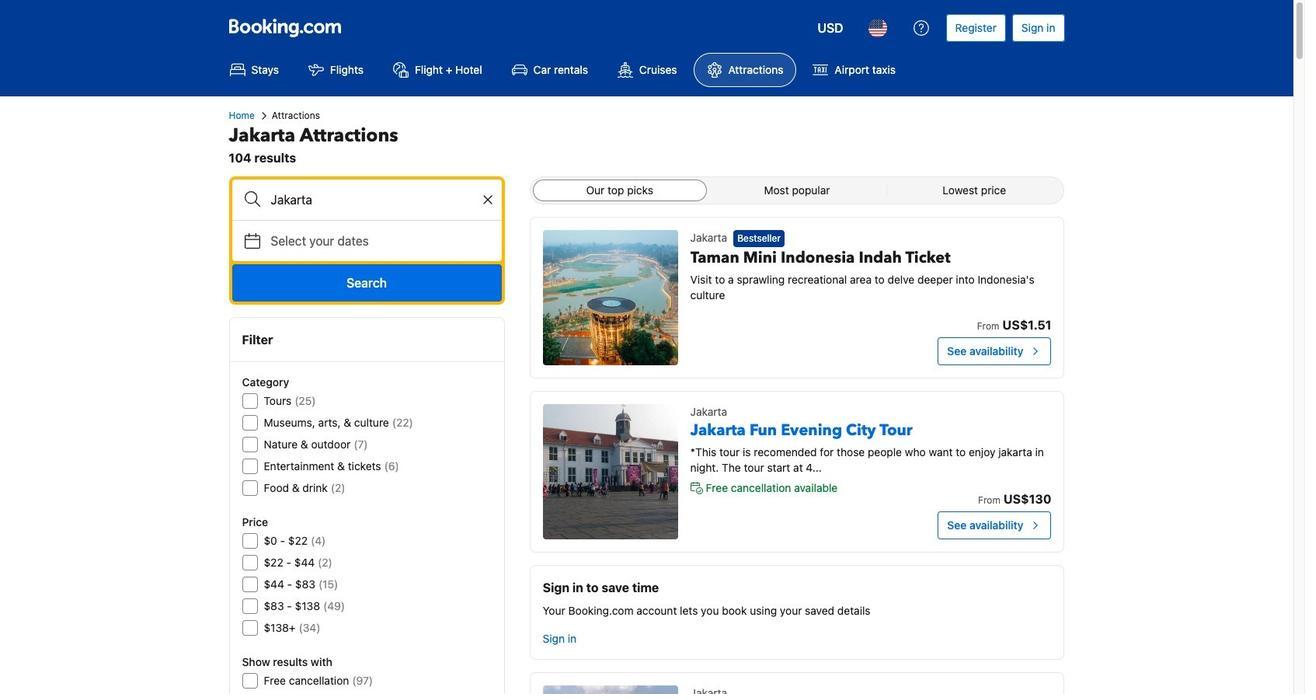 Task type: describe. For each thing, give the bounding box(es) containing it.
jakarta fun evening city tour image
[[543, 404, 678, 539]]



Task type: locate. For each thing, give the bounding box(es) containing it.
Where are you going? search field
[[232, 180, 502, 220]]

jakarta half-day highlights tour image
[[543, 686, 678, 694]]

taman mini indonesia indah ticket image
[[543, 230, 678, 365]]

booking.com image
[[229, 19, 341, 37]]



Task type: vqa. For each thing, say whether or not it's contained in the screenshot.
Where Are You Going? search box
yes



